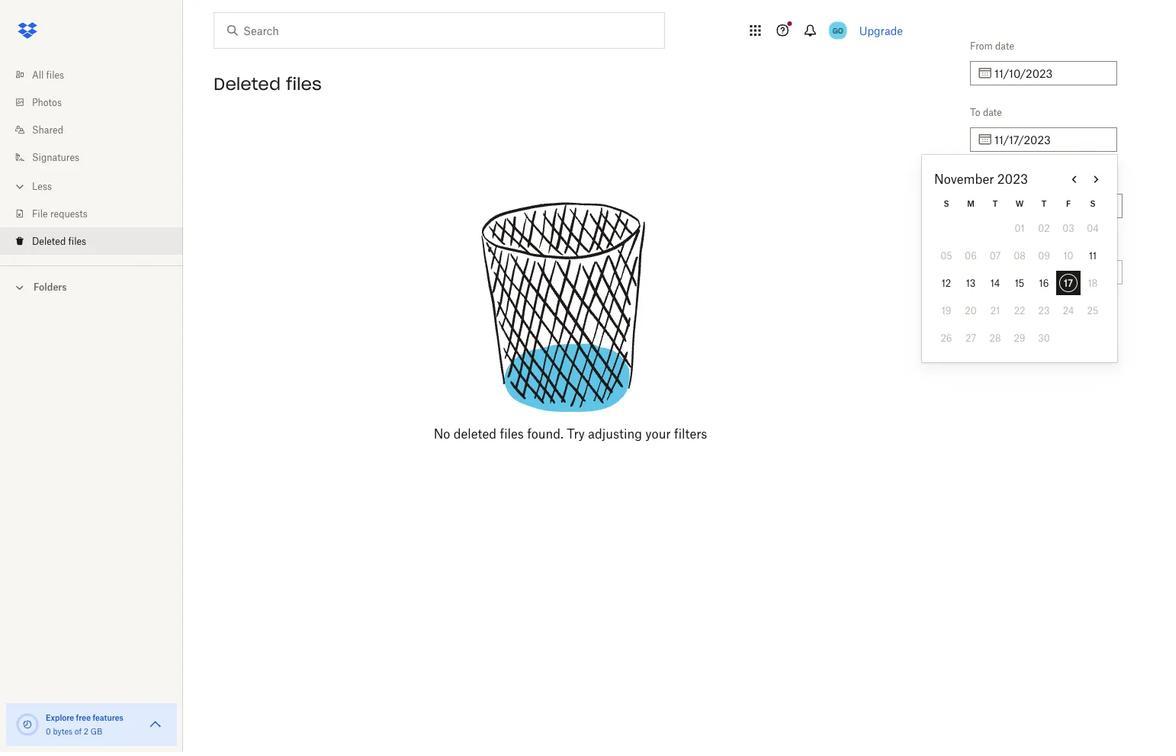 Task type: describe. For each thing, give the bounding box(es) containing it.
folders button
[[0, 275, 183, 298]]

26 button
[[935, 326, 959, 350]]

free
[[76, 713, 91, 723]]

25 button
[[1081, 298, 1106, 323]]

to date
[[971, 106, 1003, 118]]

02 button
[[1032, 216, 1057, 240]]

found.
[[527, 427, 564, 441]]

10
[[1064, 250, 1074, 261]]

features
[[93, 713, 124, 723]]

04 button
[[1081, 216, 1106, 240]]

deleted files list item
[[0, 227, 183, 255]]

file requests link
[[12, 200, 183, 227]]

date for to date
[[984, 106, 1003, 118]]

file requests
[[32, 208, 88, 219]]

from
[[971, 40, 993, 52]]

less
[[32, 180, 52, 192]]

05
[[941, 250, 953, 261]]

1 s from the left
[[944, 199, 950, 208]]

18
[[1089, 277, 1098, 289]]

photos
[[32, 97, 62, 108]]

19
[[942, 305, 952, 316]]

quota usage element
[[15, 713, 40, 737]]

14
[[991, 277, 1001, 289]]

in folder
[[971, 239, 1007, 251]]

filters
[[675, 427, 708, 441]]

19 button
[[935, 298, 959, 323]]

15 button
[[1008, 271, 1032, 295]]

w
[[1016, 199, 1024, 208]]

05 button
[[935, 243, 959, 268]]

dropbox image
[[12, 15, 43, 46]]

24 button
[[1057, 298, 1081, 323]]

try
[[567, 427, 585, 441]]

requests
[[50, 208, 88, 219]]

23 button
[[1032, 298, 1057, 323]]

30
[[1039, 332, 1051, 344]]

1 t from the left
[[993, 199, 998, 208]]

17 button
[[1057, 271, 1081, 295]]

shared link
[[12, 116, 183, 143]]

signatures link
[[12, 143, 183, 171]]

09
[[1039, 250, 1051, 261]]

08
[[1014, 250, 1026, 261]]

no
[[434, 427, 450, 441]]

22 button
[[1008, 298, 1032, 323]]

13
[[967, 277, 976, 289]]

24
[[1063, 305, 1075, 316]]

06 button
[[959, 243, 984, 268]]

23
[[1039, 305, 1050, 316]]

no deleted files found. try adjusting your filters
[[434, 427, 708, 441]]

12
[[942, 277, 952, 289]]

file
[[32, 208, 48, 219]]

files inside deleted files link
[[68, 235, 86, 247]]

0
[[46, 727, 51, 736]]

deleted files link
[[12, 227, 183, 255]]

2 t from the left
[[1042, 199, 1047, 208]]

your
[[646, 427, 671, 441]]

november
[[935, 172, 995, 187]]

upgrade
[[860, 24, 903, 37]]

folder
[[981, 239, 1007, 251]]

in
[[971, 239, 979, 251]]

22
[[1015, 305, 1026, 316]]

04
[[1088, 222, 1099, 234]]

less image
[[12, 179, 27, 194]]

07
[[990, 250, 1001, 261]]

all files link
[[12, 61, 183, 89]]

08 button
[[1008, 243, 1032, 268]]

11 button
[[1081, 243, 1106, 268]]



Task type: vqa. For each thing, say whether or not it's contained in the screenshot.
'01' Button
yes



Task type: locate. For each thing, give the bounding box(es) containing it.
25
[[1088, 305, 1099, 316]]

from date
[[971, 40, 1015, 52]]

1 vertical spatial date
[[984, 106, 1003, 118]]

f
[[1067, 199, 1071, 208]]

date right to at right
[[984, 106, 1003, 118]]

all files
[[32, 69, 64, 81]]

list containing all files
[[0, 52, 183, 266]]

s left m
[[944, 199, 950, 208]]

28 button
[[984, 326, 1008, 350]]

2
[[84, 727, 88, 736]]

21 button
[[984, 298, 1008, 323]]

signatures
[[32, 151, 79, 163]]

0 horizontal spatial t
[[993, 199, 998, 208]]

2 vertical spatial deleted
[[32, 235, 66, 247]]

29
[[1014, 332, 1026, 344]]

02
[[1039, 222, 1051, 234]]

date for from date
[[996, 40, 1015, 52]]

1 vertical spatial deleted files
[[32, 235, 86, 247]]

27
[[966, 332, 977, 344]]

12 button
[[935, 271, 959, 295]]

all
[[32, 69, 44, 81]]

06
[[965, 250, 977, 261]]

09 button
[[1032, 243, 1057, 268]]

0 horizontal spatial s
[[944, 199, 950, 208]]

1 horizontal spatial s
[[1091, 199, 1096, 208]]

shared
[[32, 124, 63, 135]]

2 s from the left
[[1091, 199, 1096, 208]]

1 vertical spatial deleted
[[971, 173, 1004, 184]]

03 button
[[1057, 216, 1081, 240]]

2 horizontal spatial deleted
[[971, 173, 1004, 184]]

0 vertical spatial date
[[996, 40, 1015, 52]]

1 horizontal spatial deleted files
[[214, 73, 322, 95]]

From date text field
[[995, 65, 1109, 82]]

0 horizontal spatial deleted
[[32, 235, 66, 247]]

upgrade link
[[860, 24, 903, 37]]

14 button
[[984, 271, 1008, 295]]

t
[[993, 199, 998, 208], [1042, 199, 1047, 208]]

16 button
[[1032, 271, 1057, 295]]

20 button
[[959, 298, 984, 323]]

to
[[971, 106, 981, 118]]

by
[[1007, 173, 1017, 184]]

20
[[966, 305, 977, 316]]

deleted
[[454, 427, 497, 441]]

s right 'f'
[[1091, 199, 1096, 208]]

explore
[[46, 713, 74, 723]]

15
[[1015, 277, 1025, 289]]

To date text field
[[995, 131, 1109, 148]]

photos link
[[12, 89, 183, 116]]

17
[[1065, 277, 1074, 289]]

gb
[[91, 727, 102, 736]]

2023
[[998, 172, 1029, 187]]

date
[[996, 40, 1015, 52], [984, 106, 1003, 118]]

1 horizontal spatial t
[[1042, 199, 1047, 208]]

27 button
[[959, 326, 984, 350]]

30 button
[[1032, 326, 1057, 350]]

list
[[0, 52, 183, 266]]

03
[[1063, 222, 1075, 234]]

files inside all files link
[[46, 69, 64, 81]]

of
[[75, 727, 82, 736]]

folders
[[34, 282, 67, 293]]

deleted
[[214, 73, 281, 95], [971, 173, 1004, 184], [32, 235, 66, 247]]

0 vertical spatial deleted
[[214, 73, 281, 95]]

deleted files
[[214, 73, 322, 95], [32, 235, 86, 247]]

t left 'f'
[[1042, 199, 1047, 208]]

18 button
[[1081, 271, 1106, 295]]

01
[[1015, 222, 1025, 234]]

m
[[968, 199, 975, 208]]

s
[[944, 199, 950, 208], [1091, 199, 1096, 208]]

01 button
[[1008, 216, 1032, 240]]

t left w
[[993, 199, 998, 208]]

1 horizontal spatial deleted
[[214, 73, 281, 95]]

deleted inside list item
[[32, 235, 66, 247]]

deleted files inside list item
[[32, 235, 86, 247]]

11
[[1090, 250, 1097, 261]]

0 horizontal spatial deleted files
[[32, 235, 86, 247]]

date right from
[[996, 40, 1015, 52]]

10 button
[[1057, 243, 1081, 268]]

07 button
[[984, 243, 1008, 268]]

26
[[941, 332, 953, 344]]

0 vertical spatial deleted files
[[214, 73, 322, 95]]

21
[[991, 305, 1001, 316]]

explore free features 0 bytes of 2 gb
[[46, 713, 124, 736]]

28
[[990, 332, 1001, 344]]

deleted by
[[971, 173, 1017, 184]]

files
[[46, 69, 64, 81], [286, 73, 322, 95], [68, 235, 86, 247], [500, 427, 524, 441]]

bytes
[[53, 727, 73, 736]]

adjusting
[[588, 427, 642, 441]]

november 2023
[[935, 172, 1029, 187]]

16
[[1040, 277, 1050, 289]]

29 button
[[1008, 326, 1032, 350]]



